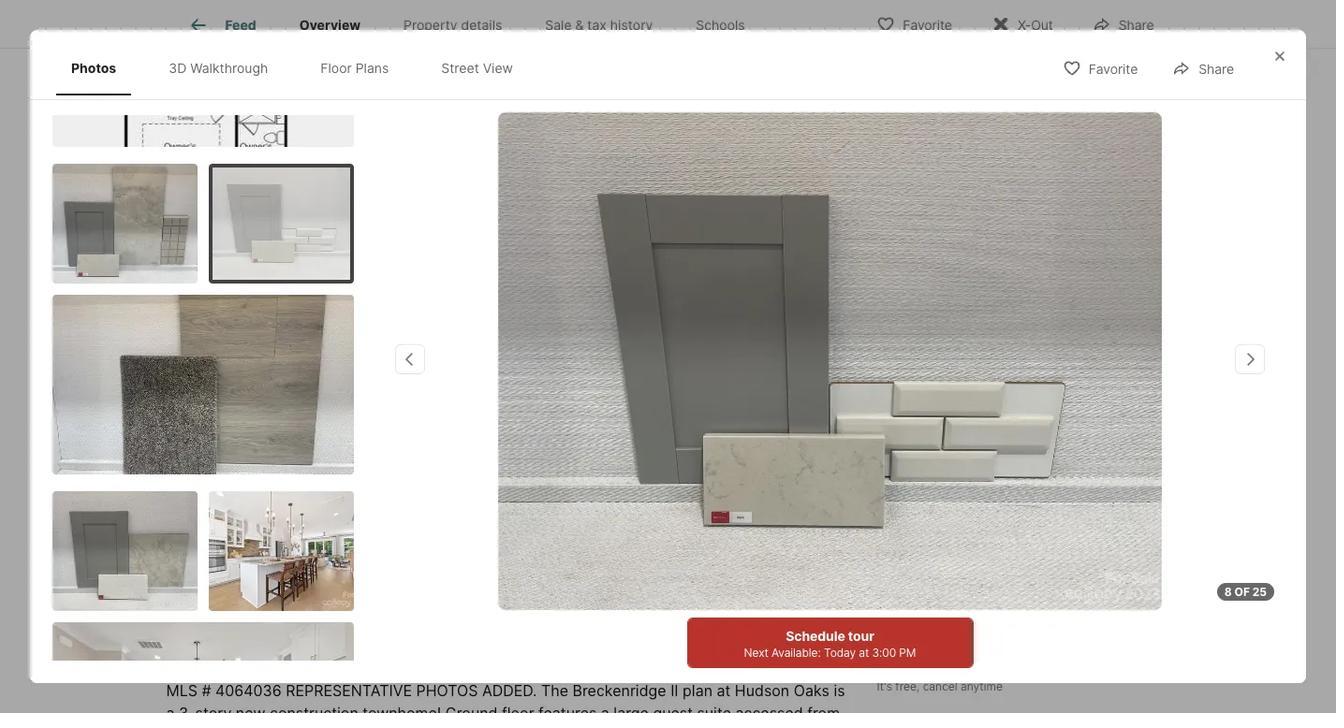 Task type: vqa. For each thing, say whether or not it's contained in the screenshot.
900
no



Task type: locate. For each thing, give the bounding box(es) containing it.
1 vertical spatial plans
[[427, 360, 461, 376]]

4064036
[[215, 681, 282, 700]]

walkthrough
[[190, 60, 268, 76], [244, 360, 326, 376]]

1 horizontal spatial view
[[569, 360, 601, 376]]

0 horizontal spatial at
[[717, 681, 731, 700]]

1,952
[[591, 505, 649, 531]]

walkthrough down feed link
[[190, 60, 268, 76]]

6024 towering oaks ln, charlotte, nc 28205 image
[[166, 46, 869, 403], [877, 46, 1170, 221], [877, 228, 1170, 403]]

1 horizontal spatial schedule
[[973, 640, 1041, 658]]

oaks inside mls # 4064036 representative photos added. the breckenridge ii plan at hudson oaks is a 3-story new construction townhome! ground floor features a large guest suite accessed fro
[[794, 681, 830, 700]]

feed link
[[188, 14, 256, 37]]

street inside button
[[527, 360, 566, 376]]

story
[[195, 704, 232, 714]]

tour left via
[[1052, 580, 1075, 594]]

tab list
[[166, 0, 782, 48], [52, 41, 547, 95]]

this up wednesday
[[960, 425, 1000, 451]]

of
[[1235, 585, 1250, 599]]

street view
[[441, 60, 513, 76], [527, 360, 601, 376]]

x-out button
[[976, 4, 1069, 43]]

nov inside thursday 2 nov
[[1104, 518, 1128, 532]]

favorite button
[[861, 4, 968, 43], [1047, 49, 1154, 87]]

0 vertical spatial oaks
[[281, 462, 319, 480]]

schedule inside schedule tour next available: today at 3:00 pm
[[786, 628, 845, 644]]

at
[[859, 646, 869, 660], [717, 681, 731, 700]]

0 horizontal spatial this
[[236, 622, 276, 649]]

schools
[[696, 17, 745, 33]]

1 vertical spatial walkthrough
[[244, 360, 326, 376]]

0 vertical spatial share
[[1119, 16, 1154, 32]]

for
[[183, 427, 209, 443]]

1 vertical spatial favorite button
[[1047, 49, 1154, 87]]

3d walkthrough for tab list containing photos
[[169, 60, 268, 76]]

1 horizontal spatial favorite
[[1089, 61, 1138, 77]]

tour
[[911, 425, 955, 451], [848, 628, 874, 644], [1044, 640, 1074, 658]]

new construction
[[189, 66, 310, 81]]

0 horizontal spatial view
[[483, 60, 513, 76]]

via
[[1078, 580, 1094, 594]]

1 horizontal spatial street
[[527, 360, 566, 376]]

3d inside 3d walkthrough tab
[[169, 60, 187, 76]]

1 horizontal spatial oaks
[[794, 681, 830, 700]]

tour down tour via video chat option
[[1044, 640, 1074, 658]]

0 horizontal spatial tour
[[916, 580, 941, 594]]

x-out
[[1018, 16, 1053, 32]]

1 horizontal spatial floor
[[392, 360, 424, 376]]

charlotte
[[348, 462, 414, 480]]

0 horizontal spatial nov
[[1011, 518, 1036, 532]]

tour for tour via video chat
[[1052, 580, 1075, 594]]

favorite button for x-out
[[861, 4, 968, 43]]

0 vertical spatial this
[[960, 425, 1000, 451]]

favorite
[[903, 16, 952, 32], [1089, 61, 1138, 77]]

0 vertical spatial street view
[[441, 60, 513, 76]]

3d walkthrough inside tab
[[169, 60, 268, 76]]

for sale - active
[[183, 427, 305, 443]]

overview
[[299, 17, 361, 33]]

0 horizontal spatial favorite
[[903, 16, 952, 32]]

walkthrough inside tab
[[190, 60, 268, 76]]

0 horizontal spatial share
[[1119, 16, 1154, 32]]

1 vertical spatial street view
[[527, 360, 601, 376]]

3d walkthrough up active
[[223, 360, 326, 376]]

tour for schedule tour next available: today at 3:00 pm
[[848, 628, 874, 644]]

nov inside wednesday 1 nov
[[1011, 518, 1036, 532]]

tour up tuesday
[[911, 425, 955, 451]]

0 vertical spatial at
[[859, 646, 869, 660]]

oaks left ln
[[281, 462, 319, 480]]

sale
[[213, 427, 245, 443]]

nov
[[1011, 518, 1036, 532], [1104, 518, 1128, 532]]

2 horizontal spatial tour
[[1044, 640, 1074, 658]]

oaks
[[281, 462, 319, 480], [794, 681, 830, 700]]

0 horizontal spatial oaks
[[281, 462, 319, 480]]

walkthrough inside button
[[244, 360, 326, 376]]

next image
[[1148, 485, 1177, 515]]

dialog
[[30, 0, 1306, 714]]

this
[[960, 425, 1000, 451], [236, 622, 276, 649]]

1 a from the left
[[166, 704, 175, 714]]

1 horizontal spatial floor plans
[[392, 360, 461, 376]]

tab list containing photos
[[52, 41, 547, 95]]

thursday 2 nov
[[1086, 467, 1146, 532]]

pre-
[[288, 535, 316, 551]]

street
[[441, 60, 479, 76], [527, 360, 566, 376]]

tax
[[587, 17, 607, 33]]

0 horizontal spatial 3d
[[169, 60, 187, 76]]

floor plans button
[[349, 350, 477, 388]]

3-
[[179, 704, 195, 714]]

about
[[166, 622, 231, 649]]

photos
[[1095, 360, 1139, 376]]

1 vertical spatial view
[[569, 360, 601, 376]]

tour in person
[[916, 580, 995, 594]]

0 vertical spatial street
[[441, 60, 479, 76]]

0 horizontal spatial plans
[[356, 60, 389, 76]]

1 vertical spatial this
[[236, 622, 276, 649]]

approved
[[316, 535, 376, 551]]

baths link
[[502, 533, 542, 552]]

0 vertical spatial favorite
[[903, 16, 952, 32]]

home up representative
[[281, 622, 340, 649]]

1 horizontal spatial 3d
[[223, 360, 241, 376]]

0 vertical spatial favorite button
[[861, 4, 968, 43]]

at inside schedule tour next available: today at 3:00 pm
[[859, 646, 869, 660]]

schedule up the anytime at the bottom
[[973, 640, 1041, 658]]

/mo
[[235, 535, 259, 551]]

share
[[1119, 16, 1154, 32], [1199, 61, 1234, 77]]

schedule
[[786, 628, 845, 644], [973, 640, 1041, 658]]

0 vertical spatial walkthrough
[[190, 60, 268, 76]]

0 vertical spatial 3d
[[169, 60, 187, 76]]

1 horizontal spatial tour
[[1052, 580, 1075, 594]]

feed
[[225, 17, 256, 33]]

1 vertical spatial floor plans
[[392, 360, 461, 376]]

nov down 1
[[1011, 518, 1036, 532]]

0 vertical spatial plans
[[356, 60, 389, 76]]

0 vertical spatial view
[[483, 60, 513, 76]]

tab list containing feed
[[166, 0, 782, 48]]

None button
[[888, 456, 973, 544], [981, 457, 1066, 543], [1074, 457, 1159, 543], [888, 456, 973, 544], [981, 457, 1066, 543], [1074, 457, 1159, 543]]

1 vertical spatial street
[[527, 360, 566, 376]]

tour inside button
[[1044, 640, 1074, 658]]

1 horizontal spatial plans
[[427, 360, 461, 376]]

favorite button for share
[[1047, 49, 1154, 87]]

2 nov from the left
[[1104, 518, 1128, 532]]

2 tour from the left
[[1052, 580, 1075, 594]]

walkthrough up active
[[244, 360, 326, 376]]

list box
[[877, 563, 1170, 611]]

townhome!
[[363, 704, 441, 714]]

0 horizontal spatial street view
[[441, 60, 513, 76]]

schedule for schedule tour next available: today at 3:00 pm
[[786, 628, 845, 644]]

this up 4064036
[[236, 622, 276, 649]]

6024 towering oaks ln ,
[[166, 462, 344, 480]]

photos
[[71, 60, 116, 76]]

3d up sale
[[223, 360, 241, 376]]

the
[[541, 681, 568, 700]]

1 vertical spatial home
[[281, 622, 340, 649]]

1 vertical spatial favorite
[[1089, 61, 1138, 77]]

history
[[610, 17, 653, 33]]

3d walkthrough tab
[[154, 45, 283, 91]]

1 vertical spatial oaks
[[794, 681, 830, 700]]

view inside tab
[[483, 60, 513, 76]]

1 tour from the left
[[916, 580, 941, 594]]

image image
[[52, 0, 354, 147], [52, 163, 198, 283], [213, 167, 350, 280], [52, 294, 354, 474], [52, 491, 198, 611], [209, 491, 354, 611]]

property details
[[404, 17, 502, 33]]

share button
[[1077, 4, 1170, 43], [1157, 49, 1250, 87]]

0 horizontal spatial floor plans
[[321, 60, 389, 76]]

0 vertical spatial home
[[1005, 425, 1064, 451]]

at left 3:00
[[859, 646, 869, 660]]

construction
[[270, 704, 358, 714]]

1 horizontal spatial favorite button
[[1047, 49, 1154, 87]]

3d walkthrough down feed link
[[169, 60, 268, 76]]

oaks left is
[[794, 681, 830, 700]]

floor plans
[[321, 60, 389, 76], [392, 360, 461, 376]]

0 vertical spatial 3d walkthrough
[[169, 60, 268, 76]]

1 horizontal spatial at
[[859, 646, 869, 660]]

at inside mls # 4064036 representative photos added. the breckenridge ii plan at hudson oaks is a 3-story new construction townhome! ground floor features a large guest suite accessed fro
[[717, 681, 731, 700]]

new
[[189, 66, 215, 81]]

3.5
[[502, 505, 536, 531]]

1 vertical spatial 3d walkthrough
[[223, 360, 326, 376]]

tour up today
[[848, 628, 874, 644]]

tour
[[916, 580, 941, 594], [1052, 580, 1075, 594]]

tour via video chat
[[1052, 580, 1152, 594]]

0 horizontal spatial schedule
[[786, 628, 845, 644]]

a left 3- at the left of the page
[[166, 704, 175, 714]]

0 horizontal spatial street
[[441, 60, 479, 76]]

0 horizontal spatial tour
[[848, 628, 874, 644]]

3d inside 3d walkthrough button
[[223, 360, 241, 376]]

go
[[877, 425, 907, 451]]

0 vertical spatial share button
[[1077, 4, 1170, 43]]

24
[[1075, 360, 1092, 376]]

1 horizontal spatial share
[[1199, 61, 1234, 77]]

pm
[[899, 646, 916, 660]]

home
[[1005, 425, 1064, 451], [281, 622, 340, 649]]

it's free, cancel anytime
[[877, 680, 1003, 694]]

a down breckenridge
[[601, 704, 609, 714]]

1 vertical spatial share
[[1199, 61, 1234, 77]]

1 vertical spatial at
[[717, 681, 731, 700]]

1 horizontal spatial nov
[[1104, 518, 1128, 532]]

3d walkthrough
[[169, 60, 268, 76], [223, 360, 326, 376]]

1 horizontal spatial a
[[601, 704, 609, 714]]

tour left in
[[916, 580, 941, 594]]

0 horizontal spatial floor
[[321, 60, 352, 76]]

schedule up the available:
[[786, 628, 845, 644]]

floor plans tab
[[306, 45, 404, 91]]

0 vertical spatial floor plans
[[321, 60, 389, 76]]

1 vertical spatial 3d
[[223, 360, 241, 376]]

home up wednesday
[[1005, 425, 1064, 451]]

25
[[1253, 585, 1267, 599]]

1 horizontal spatial home
[[1005, 425, 1064, 451]]

1 horizontal spatial street view
[[527, 360, 601, 376]]

new construction link
[[166, 46, 869, 406]]

tour inside schedule tour next available: today at 3:00 pm
[[848, 628, 874, 644]]

tour via video chat option
[[1013, 563, 1170, 611]]

0 horizontal spatial a
[[166, 704, 175, 714]]

1 vertical spatial floor
[[392, 360, 424, 376]]

3:00
[[872, 646, 896, 660]]

large
[[614, 704, 649, 714]]

nov down 2
[[1104, 518, 1128, 532]]

0 vertical spatial floor
[[321, 60, 352, 76]]

3d left new
[[169, 60, 187, 76]]

property details tab
[[382, 3, 524, 48]]

0 horizontal spatial favorite button
[[861, 4, 968, 43]]

street inside tab
[[441, 60, 479, 76]]

1 horizontal spatial this
[[960, 425, 1000, 451]]

6024 towering oaks ln image
[[498, 112, 1162, 611]]

suite
[[697, 704, 731, 714]]

at up suite
[[717, 681, 731, 700]]

3d walkthrough inside button
[[223, 360, 326, 376]]

floor
[[321, 60, 352, 76], [392, 360, 424, 376]]

1 horizontal spatial tour
[[911, 425, 955, 451]]

1 nov from the left
[[1011, 518, 1036, 532]]

24 photos
[[1075, 360, 1139, 376]]

schedule inside button
[[973, 640, 1041, 658]]



Task type: describe. For each thing, give the bounding box(es) containing it.
street view inside street view tab
[[441, 60, 513, 76]]

nov for 2
[[1104, 518, 1128, 532]]

person
[[956, 580, 995, 594]]

accessed
[[735, 704, 803, 714]]

x-
[[1018, 16, 1031, 32]]

favorite for x-out
[[903, 16, 952, 32]]

3.5 baths
[[502, 505, 542, 552]]

get
[[263, 535, 285, 551]]

floor plans inside tab
[[321, 60, 389, 76]]

6024
[[166, 462, 206, 480]]

tab list for x-out
[[166, 0, 782, 48]]

photos
[[416, 681, 478, 700]]

towering
[[209, 462, 278, 480]]

ground
[[445, 704, 498, 714]]

construction
[[218, 66, 310, 81]]

photos tab
[[56, 45, 131, 91]]

plans inside button
[[427, 360, 461, 376]]

property
[[404, 17, 457, 33]]

anytime
[[961, 680, 1003, 694]]

active link
[[259, 427, 305, 443]]

breckenridge
[[573, 681, 666, 700]]

street view button
[[485, 350, 617, 388]]

about this home
[[166, 622, 340, 649]]

1
[[1017, 483, 1030, 516]]

go tour this home
[[877, 425, 1064, 451]]

tuesday 31 oct
[[905, 467, 956, 532]]

thursday
[[1086, 467, 1146, 481]]

1 vertical spatial share button
[[1157, 49, 1250, 87]]

list box containing tour in person
[[877, 563, 1170, 611]]

schedule for schedule tour
[[973, 640, 1041, 658]]

tuesday
[[905, 467, 956, 481]]

features
[[538, 704, 597, 714]]

schools tab
[[675, 3, 767, 48]]

tour for go tour this home
[[911, 425, 955, 451]]

wednesday 1 nov
[[989, 467, 1058, 532]]

wednesday
[[989, 467, 1058, 481]]

cancel
[[923, 680, 958, 694]]

today
[[824, 646, 856, 660]]

3d walkthrough for 3d walkthrough button
[[223, 360, 326, 376]]

plans inside tab
[[356, 60, 389, 76]]

dialog containing photos
[[30, 0, 1306, 714]]

schedule tour
[[973, 640, 1074, 658]]

share for top share "button"
[[1119, 16, 1154, 32]]

free,
[[895, 680, 920, 694]]

ii
[[671, 681, 678, 700]]

new
[[236, 704, 265, 714]]

get pre-approved link
[[263, 535, 376, 551]]

#
[[202, 681, 211, 700]]

street view inside street view button
[[527, 360, 601, 376]]

added.
[[482, 681, 537, 700]]

31
[[915, 483, 946, 516]]

baths
[[502, 533, 542, 552]]

video
[[1097, 580, 1126, 594]]

overview tab
[[278, 3, 382, 48]]

tab list for share
[[52, 41, 547, 95]]

hudson
[[735, 681, 790, 700]]

plan
[[683, 681, 713, 700]]

28205
[[449, 462, 495, 480]]

street view tab
[[426, 45, 528, 91]]

floor plans inside button
[[392, 360, 461, 376]]

2 a from the left
[[601, 704, 609, 714]]

out
[[1031, 16, 1053, 32]]

map entry image
[[723, 425, 848, 550]]

ft
[[614, 533, 628, 552]]

schedule tour next available: today at 3:00 pm
[[744, 628, 916, 660]]

in
[[944, 580, 954, 594]]

tour for tour in person
[[916, 580, 941, 594]]

representative
[[286, 681, 412, 700]]

8 of 25
[[1225, 585, 1267, 599]]

details
[[461, 17, 502, 33]]

floor
[[502, 704, 534, 714]]

,
[[340, 462, 344, 480]]

-
[[249, 427, 255, 443]]

view inside button
[[569, 360, 601, 376]]

tour in person option
[[877, 563, 1013, 611]]

next
[[744, 646, 769, 660]]

mls
[[166, 681, 198, 700]]

guest
[[653, 704, 693, 714]]

sq
[[591, 533, 610, 552]]

available:
[[772, 646, 821, 660]]

$3,815
[[193, 535, 235, 551]]

active
[[259, 427, 305, 443]]

favorite for share
[[1089, 61, 1138, 77]]

is
[[834, 681, 845, 700]]

8
[[1225, 585, 1232, 599]]

schedule tour button
[[877, 626, 1170, 671]]

walkthrough for tab list containing photos
[[190, 60, 268, 76]]

share for the bottommost share "button"
[[1199, 61, 1234, 77]]

floor inside button
[[392, 360, 424, 376]]

nov for 1
[[1011, 518, 1036, 532]]

$554,352 est. $3,815 /mo get pre-approved
[[166, 505, 376, 551]]

0 horizontal spatial home
[[281, 622, 340, 649]]

walkthrough for 3d walkthrough button
[[244, 360, 326, 376]]

1,952 sq ft
[[591, 505, 649, 552]]

est.
[[166, 535, 189, 551]]

sale & tax history tab
[[524, 3, 675, 48]]

ln
[[322, 462, 340, 480]]

mls # 4064036 representative photos added. the breckenridge ii plan at hudson oaks is a 3-story new construction townhome! ground floor features a large guest suite accessed fro
[[166, 681, 846, 714]]

tour for schedule tour
[[1044, 640, 1074, 658]]

3d walkthrough button
[[181, 350, 342, 388]]

24 photos button
[[1033, 350, 1155, 388]]

2
[[1108, 483, 1125, 516]]

floor inside tab
[[321, 60, 352, 76]]



